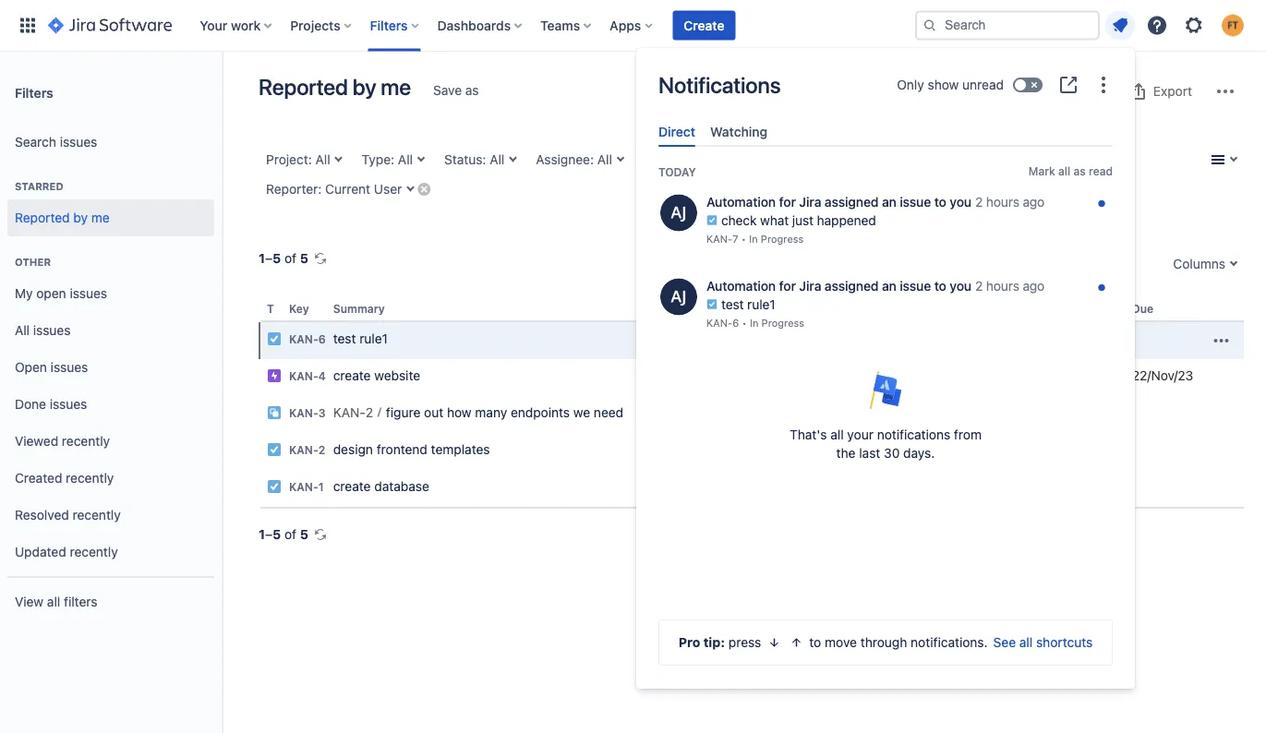 Task type: vqa. For each thing, say whether or not it's contained in the screenshot.
Project:
yes



Task type: describe. For each thing, give the bounding box(es) containing it.
status: all
[[444, 152, 505, 167]]

2 automation for jira image from the top
[[660, 278, 697, 315]]

2 for kan-2
[[366, 405, 373, 420]]

unread
[[963, 77, 1004, 92]]

only show unread
[[897, 77, 1004, 92]]

kan- for kan-4 create website
[[289, 370, 318, 383]]

starred
[[15, 181, 63, 193]]

all for type: all
[[398, 152, 413, 167]]

kan-2 design frontend templates
[[289, 442, 490, 457]]

open in microsoft excel image
[[963, 84, 978, 98]]

unresolved for kan-3
[[905, 405, 972, 420]]

your
[[200, 18, 228, 33]]

updated
[[15, 545, 66, 560]]

create database
[[333, 479, 429, 494]]

teams button
[[535, 11, 599, 40]]

issues for open issues
[[51, 360, 88, 375]]

town down that's
[[783, 442, 815, 457]]

search image
[[923, 18, 938, 33]]

assignee: all
[[536, 152, 612, 167]]

out
[[424, 405, 444, 420]]

how
[[447, 405, 472, 420]]

all for that's
[[831, 427, 844, 442]]

kan-1 link
[[289, 481, 324, 494]]

frontend
[[377, 442, 428, 457]]

t
[[267, 302, 274, 315]]

1 of from the top
[[284, 251, 297, 266]]

reporter:
[[266, 182, 322, 197]]

5 up key
[[300, 251, 308, 266]]

save as button
[[424, 76, 488, 105]]

primary element
[[11, 0, 915, 51]]

issues for done issues
[[50, 397, 87, 412]]

me inside 'reported by me' link
[[91, 210, 110, 225]]

press
[[729, 635, 761, 650]]

kan-4 link
[[289, 370, 326, 383]]

notifications
[[659, 72, 781, 98]]

view all filters link
[[7, 584, 214, 621]]

as inside notifications dialog
[[1074, 165, 1086, 178]]

status
[[854, 302, 890, 315]]

open notifications in a new tab image
[[1058, 74, 1080, 96]]

resolved recently
[[15, 508, 121, 523]]

all for see
[[1020, 635, 1033, 650]]

kan-3
[[289, 407, 326, 420]]

read
[[1089, 165, 1113, 178]]

database
[[374, 479, 429, 494]]

filters inside dropdown button
[[370, 18, 408, 33]]

2 – from the top
[[265, 527, 273, 542]]

1 to do from the top
[[858, 370, 893, 383]]

viewed recently link
[[7, 423, 214, 460]]

current
[[325, 182, 371, 197]]

my open issues
[[15, 286, 107, 301]]

issues right 'open'
[[70, 286, 107, 301]]

apps
[[610, 18, 641, 33]]

to do for kan-2
[[858, 444, 893, 456]]

all for project: all
[[315, 152, 330, 167]]

the
[[837, 445, 856, 460]]

projects button
[[285, 11, 359, 40]]

templates
[[431, 442, 490, 457]]

create button
[[673, 11, 736, 40]]

we
[[574, 405, 590, 420]]

your profile and settings image
[[1222, 14, 1244, 36]]

2 funky town link from the top
[[744, 442, 815, 457]]

days.
[[904, 445, 935, 460]]

open
[[15, 360, 47, 375]]

1 1 – 5 of 5 from the top
[[259, 251, 308, 266]]

updated recently
[[15, 545, 118, 560]]

endpoints
[[511, 405, 570, 420]]

do for kan-2
[[877, 444, 893, 456]]

mark
[[1029, 165, 1056, 178]]

kan-6 test rule1
[[289, 331, 388, 347]]

kan- for kan-1
[[289, 481, 318, 494]]

help image
[[1146, 14, 1169, 36]]

many
[[475, 405, 507, 420]]

figure out how many endpoints we need link
[[386, 405, 624, 420]]

22/nov/23
[[1132, 368, 1194, 383]]

website
[[374, 368, 420, 383]]

5 down task image
[[273, 527, 281, 542]]

mark all as read
[[1029, 165, 1113, 178]]

watching
[[710, 124, 768, 139]]

tab list inside notifications dialog
[[651, 116, 1120, 147]]

rule1
[[360, 331, 388, 347]]

by inside starred group
[[73, 210, 88, 225]]

kan-1
[[289, 481, 324, 494]]

funky town down that's
[[744, 442, 815, 457]]

Search issues using keywords text field
[[702, 145, 813, 175]]

create database link
[[333, 479, 429, 494]]

open in google sheets image
[[1003, 84, 1018, 98]]

notifications dialog
[[636, 48, 1135, 689]]

to do for kan-3
[[858, 407, 893, 420]]

recently for created recently
[[66, 471, 114, 486]]

status:
[[444, 152, 486, 167]]

through
[[861, 635, 907, 650]]

1 vertical spatial filters
[[15, 85, 53, 100]]

test
[[333, 331, 356, 347]]

0 horizontal spatial as
[[465, 83, 479, 98]]

columns button
[[1164, 249, 1244, 279]]

kan- for kan-2 design frontend templates
[[289, 444, 318, 457]]

summary
[[333, 302, 385, 315]]

arrow down image
[[767, 636, 782, 650]]

to
[[810, 635, 821, 650]]

my open issues link
[[7, 275, 214, 312]]

figure out how many endpoints we need
[[386, 405, 624, 420]]

0 vertical spatial 1
[[259, 251, 265, 266]]

subtask image
[[267, 406, 282, 420]]

1 vertical spatial 1
[[318, 481, 324, 494]]

all for assignee: all
[[598, 152, 612, 167]]

reporter: current user
[[266, 182, 402, 197]]

mark all as read button
[[1029, 164, 1113, 180]]

work
[[231, 18, 261, 33]]

all for status: all
[[490, 152, 505, 167]]

recently for updated recently
[[70, 545, 118, 560]]

reported by me link
[[7, 200, 214, 236]]

1 to from the top
[[858, 370, 874, 383]]

reported by me inside starred group
[[15, 210, 110, 225]]

key
[[289, 302, 309, 315]]

funky town down reporter
[[744, 331, 815, 347]]

kan-3 link
[[289, 407, 326, 420]]

all inside other group
[[15, 323, 30, 338]]

type: all
[[362, 152, 413, 167]]

6
[[318, 333, 326, 346]]

open issues link
[[7, 349, 214, 386]]

2 for kan-2 design frontend templates
[[318, 444, 325, 457]]

notifications image
[[1109, 14, 1132, 36]]

columns
[[1173, 256, 1226, 272]]



Task type: locate. For each thing, give the bounding box(es) containing it.
automation for jira image down the today
[[660, 194, 697, 231]]

1 do from the top
[[877, 370, 893, 383]]

0 horizontal spatial reported
[[15, 210, 70, 225]]

1 vertical spatial to do
[[858, 407, 893, 420]]

save
[[433, 83, 462, 98]]

export button
[[1119, 77, 1202, 106]]

all right see
[[1020, 635, 1033, 650]]

recently down created recently link
[[73, 508, 121, 523]]

filters
[[64, 595, 98, 610]]

unresolved
[[905, 405, 972, 420], [905, 442, 972, 457]]

sidebar navigation image
[[201, 74, 242, 111]]

issues
[[60, 134, 97, 150], [70, 286, 107, 301], [33, 323, 71, 338], [51, 360, 88, 375], [50, 397, 87, 412]]

view
[[15, 595, 44, 610]]

automation for jira image
[[660, 194, 697, 231], [660, 278, 697, 315]]

medium image
[[832, 443, 847, 457]]

reported by me
[[259, 74, 411, 100], [15, 210, 110, 225]]

0 vertical spatial filters
[[370, 18, 408, 33]]

reported inside starred group
[[15, 210, 70, 225]]

1 task image from the top
[[267, 332, 282, 347]]

kan- for kan-3
[[289, 407, 318, 420]]

all down my
[[15, 323, 30, 338]]

teams
[[541, 18, 580, 33]]

arrow up image
[[789, 636, 804, 650]]

project:
[[266, 152, 312, 167]]

assignee
[[656, 302, 706, 315]]

starred group
[[7, 161, 214, 242]]

all up medium icon
[[831, 427, 844, 442]]

all right view
[[47, 595, 60, 610]]

0 vertical spatial 2
[[366, 405, 373, 420]]

1 horizontal spatial me
[[381, 74, 411, 100]]

more image
[[1093, 74, 1115, 96]]

your work button
[[194, 11, 279, 40]]

0 horizontal spatial by
[[73, 210, 88, 225]]

recently down viewed recently link
[[66, 471, 114, 486]]

1 vertical spatial automation for jira image
[[660, 278, 697, 315]]

30
[[884, 445, 900, 460]]

0 vertical spatial do
[[877, 370, 893, 383]]

1 horizontal spatial filters
[[370, 18, 408, 33]]

0 vertical spatial reported
[[259, 74, 348, 100]]

projects
[[290, 18, 341, 33]]

settings image
[[1183, 14, 1205, 36]]

0 horizontal spatial me
[[91, 210, 110, 225]]

task image
[[267, 332, 282, 347], [267, 480, 282, 494]]

by up my open issues
[[73, 210, 88, 225]]

1 – 5 of 5 down kan-1 link
[[259, 527, 308, 542]]

2 of from the top
[[284, 527, 297, 542]]

see
[[994, 635, 1016, 650]]

to for kan-3
[[858, 407, 874, 420]]

0 vertical spatial to
[[858, 370, 874, 383]]

2 vertical spatial to do
[[858, 444, 893, 456]]

kan- for kan-2
[[333, 405, 366, 420]]

today
[[659, 165, 696, 178]]

created recently link
[[7, 460, 214, 497]]

done issues link
[[7, 386, 214, 423]]

issues for search issues
[[60, 134, 97, 150]]

as right save
[[465, 83, 479, 98]]

1 vertical spatial to
[[858, 407, 874, 420]]

– up t at the left of page
[[265, 251, 273, 266]]

5 up t at the left of page
[[273, 251, 281, 266]]

create
[[684, 18, 725, 33]]

2 vertical spatial to
[[858, 444, 874, 456]]

reported by me down projects dropdown button
[[259, 74, 411, 100]]

0 vertical spatial to do
[[858, 370, 893, 383]]

town down reporter
[[783, 331, 815, 347]]

share link
[[1034, 77, 1112, 106]]

recently down resolved recently link
[[70, 545, 118, 560]]

issues up viewed recently
[[50, 397, 87, 412]]

1 vertical spatial reported
[[15, 210, 70, 225]]

2 unresolved from the top
[[905, 442, 972, 457]]

2 do from the top
[[877, 407, 893, 420]]

1 vertical spatial unresolved
[[905, 442, 972, 457]]

1 vertical spatial as
[[1074, 165, 1086, 178]]

viewed recently
[[15, 434, 110, 449]]

kan-2 link right task image
[[289, 444, 325, 457]]

recently for resolved recently
[[73, 508, 121, 523]]

0 vertical spatial automation for jira image
[[660, 194, 697, 231]]

1 funky town link from the top
[[744, 331, 815, 347]]

1 vertical spatial 2
[[318, 444, 325, 457]]

kan- inside kan-2 design frontend templates
[[289, 444, 318, 457]]

5 down kan-1 on the bottom left of page
[[300, 527, 308, 542]]

3
[[318, 407, 326, 420]]

tab list containing direct
[[651, 116, 1120, 147]]

1 horizontal spatial reported
[[259, 74, 348, 100]]

assignee:
[[536, 152, 594, 167]]

jira software image
[[48, 14, 172, 36], [48, 14, 172, 36]]

task image for test rule1
[[267, 332, 282, 347]]

0 vertical spatial kan-2 link
[[333, 405, 383, 420]]

0 vertical spatial unresolved
[[905, 405, 972, 420]]

see all shortcuts
[[994, 635, 1093, 650]]

do down notifications
[[877, 444, 893, 456]]

2
[[366, 405, 373, 420], [318, 444, 325, 457]]

as left read
[[1074, 165, 1086, 178]]

issues for all issues
[[33, 323, 71, 338]]

1 vertical spatial kan-2 link
[[289, 444, 325, 457]]

of up key
[[284, 251, 297, 266]]

kan-2 link right 3
[[333, 405, 383, 420]]

0 vertical spatial create
[[333, 368, 371, 383]]

1 vertical spatial of
[[284, 527, 297, 542]]

need
[[594, 405, 624, 420]]

1 unresolved from the top
[[905, 405, 972, 420]]

3 to do from the top
[[858, 444, 893, 456]]

1 horizontal spatial by
[[353, 74, 376, 100]]

2 vertical spatial do
[[877, 444, 893, 456]]

project: all
[[266, 152, 330, 167]]

share
[[1069, 84, 1103, 99]]

2 left figure
[[366, 405, 373, 420]]

Search field
[[915, 11, 1100, 40]]

created recently
[[15, 471, 114, 486]]

1 vertical spatial task image
[[267, 480, 282, 494]]

create down design
[[333, 479, 371, 494]]

filters up search
[[15, 85, 53, 100]]

other group
[[7, 236, 214, 576]]

recently up "created recently"
[[62, 434, 110, 449]]

unresolved down notifications
[[905, 442, 972, 457]]

by down filters dropdown button
[[353, 74, 376, 100]]

kan- inside kan-4 create website
[[289, 370, 318, 383]]

issues right search
[[60, 134, 97, 150]]

3 to from the top
[[858, 444, 874, 456]]

kan-6 link
[[289, 333, 326, 346]]

banner
[[0, 0, 1266, 52]]

all for mark
[[1059, 165, 1071, 178]]

2 to do from the top
[[858, 407, 893, 420]]

town
[[695, 331, 727, 347], [783, 331, 815, 347], [783, 442, 815, 457]]

that's
[[790, 427, 827, 442]]

0 vertical spatial task image
[[267, 332, 282, 347]]

me left save
[[381, 74, 411, 100]]

epic image
[[267, 369, 282, 383]]

reported
[[259, 74, 348, 100], [15, 210, 70, 225]]

by
[[353, 74, 376, 100], [73, 210, 88, 225]]

0 vertical spatial of
[[284, 251, 297, 266]]

0 vertical spatial funky town link
[[744, 331, 815, 347]]

2 left design
[[318, 444, 325, 457]]

1 vertical spatial do
[[877, 407, 893, 420]]

to for kan-2
[[858, 444, 874, 456]]

1 vertical spatial by
[[73, 210, 88, 225]]

town down the assignee
[[695, 331, 727, 347]]

2 create from the top
[[333, 479, 371, 494]]

all right status:
[[490, 152, 505, 167]]

0 horizontal spatial 2
[[318, 444, 325, 457]]

0 vertical spatial me
[[381, 74, 411, 100]]

kan- right epic image
[[289, 370, 318, 383]]

kan- inside kan-6 test rule1
[[289, 333, 318, 346]]

task image down t at the left of page
[[267, 332, 282, 347]]

shortcuts
[[1036, 635, 1093, 650]]

1
[[259, 251, 265, 266], [318, 481, 324, 494], [259, 527, 265, 542]]

0 vertical spatial reported by me
[[259, 74, 411, 100]]

create right 4
[[333, 368, 371, 383]]

move
[[825, 635, 857, 650]]

1 horizontal spatial as
[[1074, 165, 1086, 178]]

1 vertical spatial me
[[91, 210, 110, 225]]

figure
[[386, 405, 421, 420]]

do for kan-3
[[877, 407, 893, 420]]

updated recently link
[[7, 534, 214, 571]]

2 task image from the top
[[267, 480, 282, 494]]

1 create from the top
[[333, 368, 371, 383]]

last
[[859, 445, 881, 460]]

1 vertical spatial reported by me
[[15, 210, 110, 225]]

issues right open
[[51, 360, 88, 375]]

do up notifications
[[877, 370, 893, 383]]

1 vertical spatial funky town link
[[744, 442, 815, 457]]

funky town link
[[744, 331, 815, 347], [744, 442, 815, 457]]

1 horizontal spatial kan-2 link
[[333, 405, 383, 420]]

all inside that's all your notifications from the last 30 days.
[[831, 427, 844, 442]]

save as
[[433, 83, 479, 98]]

pro tip: press
[[679, 635, 761, 650]]

all issues link
[[7, 312, 214, 349]]

1 vertical spatial create
[[333, 479, 371, 494]]

2 inside kan-2 design frontend templates
[[318, 444, 325, 457]]

1 horizontal spatial 2
[[366, 405, 373, 420]]

apps button
[[604, 11, 660, 40]]

0 horizontal spatial reported by me
[[15, 210, 110, 225]]

design frontend templates link
[[333, 442, 490, 457]]

– down task image
[[265, 527, 273, 542]]

2 to from the top
[[858, 407, 874, 420]]

created
[[15, 471, 62, 486]]

all for view
[[47, 595, 60, 610]]

automation for jira image left reporter
[[660, 278, 697, 315]]

create website link
[[333, 368, 420, 383]]

reported down projects
[[259, 74, 348, 100]]

dashboards button
[[432, 11, 529, 40]]

1 – 5 of 5 up t at the left of page
[[259, 251, 308, 266]]

kan- right task image
[[289, 444, 318, 457]]

reported by me down starred
[[15, 210, 110, 225]]

all right assignee: in the left top of the page
[[598, 152, 612, 167]]

recently for viewed recently
[[62, 434, 110, 449]]

kan- right 3
[[333, 405, 366, 420]]

kan- down key
[[289, 333, 318, 346]]

to
[[858, 370, 874, 383], [858, 407, 874, 420], [858, 444, 874, 456]]

0 horizontal spatial filters
[[15, 85, 53, 100]]

4
[[318, 370, 326, 383]]

filters button
[[365, 11, 426, 40]]

1 vertical spatial 1 – 5 of 5
[[259, 527, 308, 542]]

funky town link down reporter
[[744, 331, 815, 347]]

kan-2
[[333, 405, 373, 420]]

0 vertical spatial –
[[265, 251, 273, 266]]

appswitcher icon image
[[17, 14, 39, 36]]

pro
[[679, 635, 701, 650]]

view all filters
[[15, 595, 98, 610]]

filters
[[370, 18, 408, 33], [15, 85, 53, 100]]

task image
[[267, 443, 282, 457]]

0 vertical spatial by
[[353, 74, 376, 100]]

due
[[1132, 302, 1154, 315]]

0 vertical spatial 1 – 5 of 5
[[259, 251, 308, 266]]

1 automation for jira image from the top
[[660, 194, 697, 231]]

banner containing your work
[[0, 0, 1266, 52]]

funky down the assignee
[[656, 331, 692, 347]]

me down search issues link
[[91, 210, 110, 225]]

search issues link
[[7, 124, 214, 161]]

all up reporter: current user on the top
[[315, 152, 330, 167]]

task image for create database
[[267, 480, 282, 494]]

tip:
[[704, 635, 725, 650]]

funky town down the assignee
[[656, 331, 727, 347]]

kan- right subtask "image"
[[289, 407, 318, 420]]

that's all your notifications from the last 30 days.
[[790, 427, 982, 460]]

reported down starred
[[15, 210, 70, 225]]

tab list
[[651, 116, 1120, 147]]

your work
[[200, 18, 261, 33]]

design
[[333, 442, 373, 457]]

other
[[15, 256, 51, 268]]

reporter
[[744, 302, 792, 315]]

1 – from the top
[[265, 251, 273, 266]]

0 vertical spatial as
[[465, 83, 479, 98]]

all right type:
[[398, 152, 413, 167]]

of down kan-1 link
[[284, 527, 297, 542]]

viewed
[[15, 434, 58, 449]]

funky town link down that's
[[744, 442, 815, 457]]

2 1 – 5 of 5 from the top
[[259, 527, 308, 542]]

dashboards
[[437, 18, 511, 33]]

notifications
[[877, 427, 951, 442]]

funky down reporter
[[744, 331, 780, 347]]

as
[[465, 83, 479, 98], [1074, 165, 1086, 178]]

3 do from the top
[[877, 444, 893, 456]]

test rule1 link
[[333, 331, 388, 347]]

1 horizontal spatial reported by me
[[259, 74, 411, 100]]

do up that's all your notifications from the last 30 days.
[[877, 407, 893, 420]]

search
[[15, 134, 56, 150]]

kan- for kan-6 test rule1
[[289, 333, 318, 346]]

recently
[[62, 434, 110, 449], [66, 471, 114, 486], [73, 508, 121, 523], [70, 545, 118, 560]]

remove criteria image
[[417, 182, 432, 196]]

unresolved for kan-2
[[905, 442, 972, 457]]

filters right projects dropdown button
[[370, 18, 408, 33]]

kan- down kan-3 link
[[289, 481, 318, 494]]

issues up open issues
[[33, 323, 71, 338]]

funky left medium icon
[[744, 442, 780, 457]]

all right mark
[[1059, 165, 1071, 178]]

1 vertical spatial –
[[265, 527, 273, 542]]

open
[[36, 286, 66, 301]]

2 vertical spatial 1
[[259, 527, 265, 542]]

small image
[[925, 84, 939, 99]]

unresolved up notifications
[[905, 405, 972, 420]]

task image left kan-1 on the bottom left of page
[[267, 480, 282, 494]]

0 horizontal spatial kan-2 link
[[289, 444, 325, 457]]



